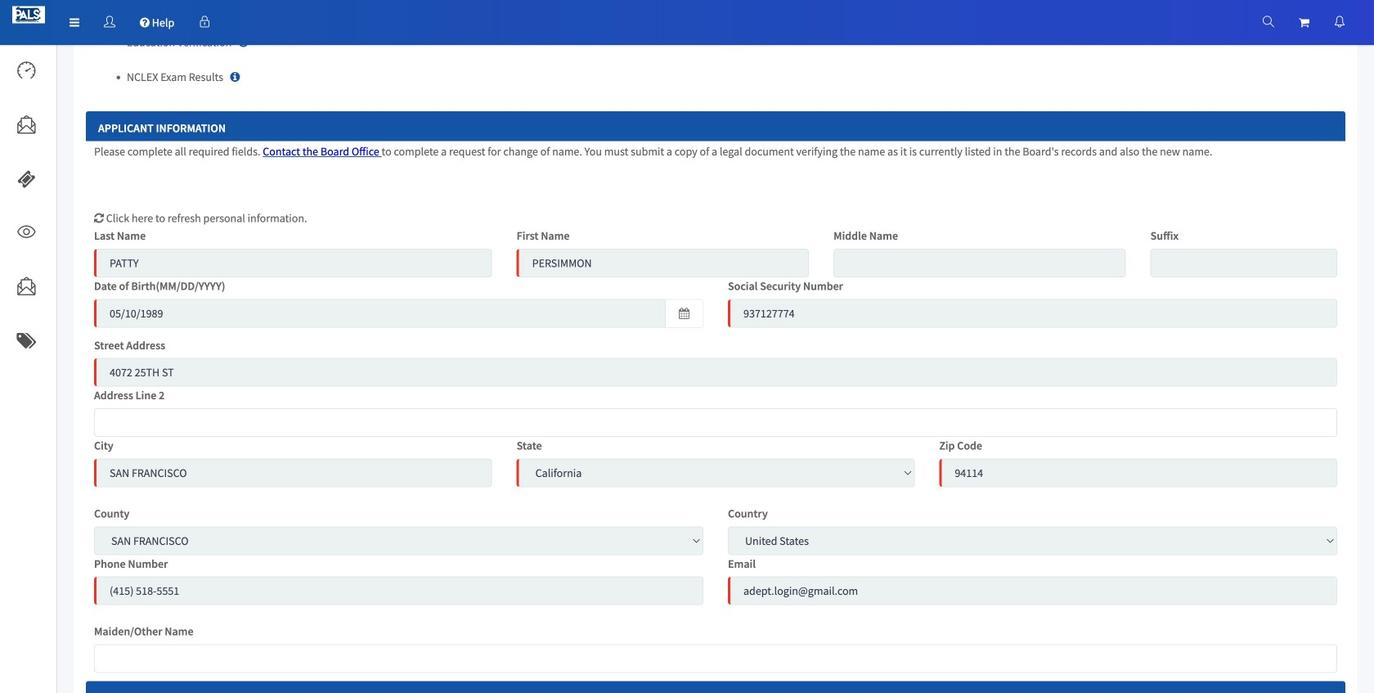 Task type: locate. For each thing, give the bounding box(es) containing it.
None text field
[[94, 249, 492, 277], [517, 249, 809, 277], [1151, 249, 1338, 277], [728, 299, 1338, 328], [94, 459, 492, 487], [940, 459, 1338, 487], [94, 644, 1338, 673], [94, 249, 492, 277], [517, 249, 809, 277], [1151, 249, 1338, 277], [728, 299, 1338, 328], [94, 459, 492, 487], [940, 459, 1338, 487], [94, 644, 1338, 673]]

Enter a date text field
[[94, 299, 666, 328]]

None email field
[[728, 577, 1338, 605]]

(999) 999-9999 text field
[[94, 577, 704, 605]]

None text field
[[834, 249, 1127, 277], [94, 358, 1338, 387], [94, 408, 1338, 437], [834, 249, 1127, 277], [94, 358, 1338, 387], [94, 408, 1338, 437]]

info circle image
[[230, 71, 240, 83]]

navigation
[[0, 0, 1375, 45]]

info circle image
[[239, 37, 248, 48]]

refresh image
[[94, 212, 104, 224]]



Task type: describe. For each thing, give the bounding box(es) containing it.
app logo image
[[12, 6, 45, 23]]



Task type: vqa. For each thing, say whether or not it's contained in the screenshot.
file field
no



